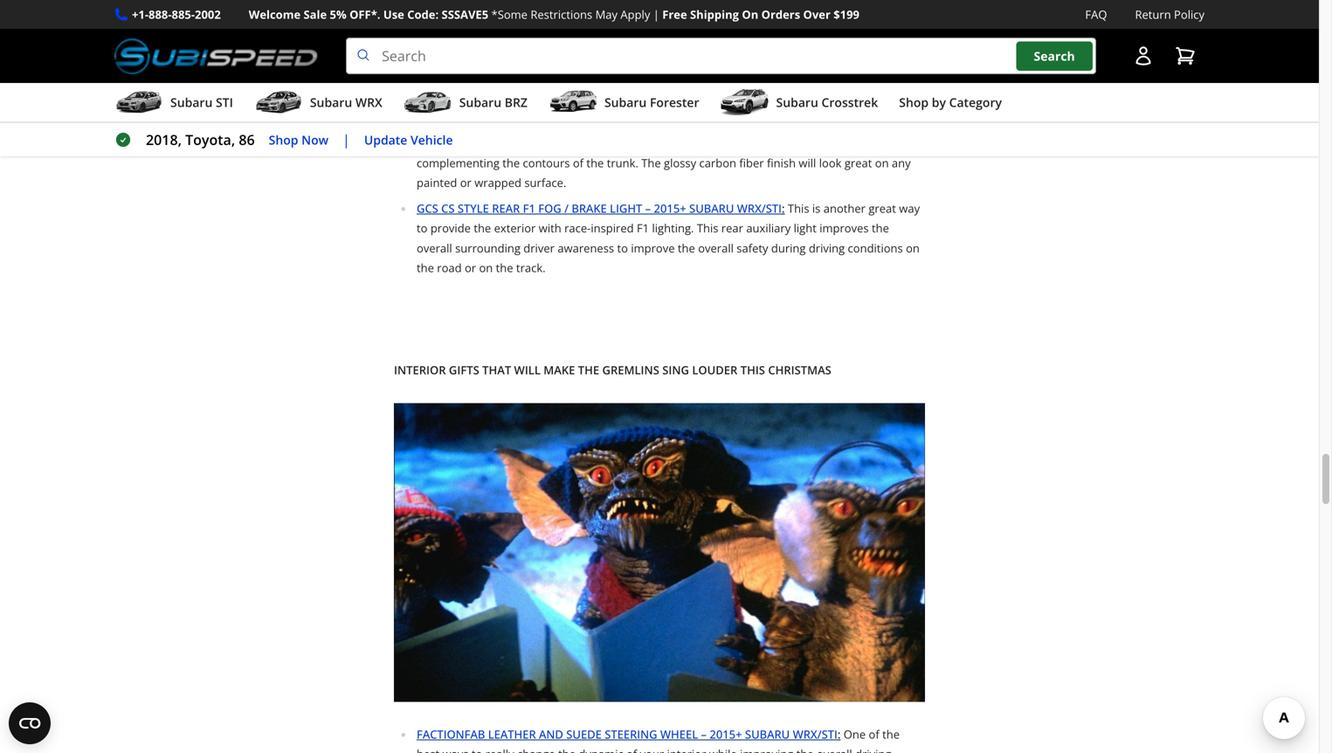 Task type: describe. For each thing, give the bounding box(es) containing it.
– up incorporate
[[704, 10, 710, 26]]

orders
[[761, 7, 800, 22]]

several
[[586, 70, 624, 85]]

will
[[799, 155, 816, 171]]

subaru up perfects
[[728, 115, 773, 131]]

the up conditions
[[872, 220, 889, 236]]

1 vertical spatial |
[[342, 130, 350, 149]]

of down without
[[573, 155, 584, 171]]

subaru up improving
[[745, 726, 790, 742]]

2 vertical spatial on
[[479, 260, 493, 276]]

faq
[[1085, 7, 1107, 22]]

want
[[465, 135, 491, 151]]

: left one
[[838, 726, 841, 742]]

this
[[741, 362, 765, 378]]

wrx/sti left one
[[793, 726, 838, 742]]

improve inside like subispeed's headlights, these taillight options also incorporate the latest in led technology with unique styling to improve the looks and the overall driver awareness during braking and while signaling. these are available in several different configurations to suit the overall theme of your exterior.
[[508, 50, 551, 66]]

braking
[[819, 50, 859, 66]]

welcome
[[249, 7, 301, 22]]

gcs
[[417, 200, 438, 216]]

to down inspired
[[617, 240, 628, 256]]

of down steering
[[626, 746, 637, 753]]

will
[[514, 362, 541, 378]]

or inside this is another great way to provide the exterior with race-inspired f1 lighting. this rear auxiliary light improves the overall surrounding driver awareness to improve the overall safety during driving conditions on the road or on the track.
[[465, 260, 476, 276]]

of inside like subispeed's headlights, these taillight options also incorporate the latest in led technology with unique styling to improve the looks and the overall driver awareness during braking and while signaling. these are available in several different configurations to suit the overall theme of your exterior.
[[887, 70, 897, 85]]

1 vertical spatial look
[[819, 155, 842, 171]]

update vehicle
[[364, 131, 453, 148]]

subaru brz
[[459, 94, 528, 111]]

lights
[[663, 10, 702, 26]]

return policy link
[[1135, 5, 1205, 24]]

to left suit
[[755, 70, 766, 85]]

sale
[[304, 7, 327, 22]]

subaru forester button
[[549, 87, 699, 122]]

a subaru wrx thumbnail image image
[[254, 89, 303, 115]]

the down options
[[629, 50, 646, 66]]

885-
[[172, 7, 195, 22]]

finish
[[767, 155, 796, 171]]

while inside one of the best ways to really change the dynamic of your interior while improving the overall drivin
[[709, 746, 737, 753]]

really
[[485, 746, 514, 753]]

gremlins
[[602, 362, 659, 378]]

subaru for subaru crosstrek
[[776, 94, 818, 111]]

rear inside ideal for those of you who want a sleek look without the larger rear spoiler. olm perfects this spoiler by complementing the contours of the trunk. the glossy carbon fiber finish will look great on any painted or wrapped surface.
[[656, 135, 678, 151]]

by inside dropdown button
[[932, 94, 946, 111]]

the down olm v-style carbon fiber trunk spoiler – 2015-2021 subaru wrx/sti link
[[602, 135, 619, 151]]

painted
[[417, 175, 457, 190]]

2002
[[195, 7, 221, 22]]

sssave5
[[442, 7, 488, 22]]

a subaru brz thumbnail image image
[[403, 89, 452, 115]]

trunk.
[[607, 155, 638, 171]]

by inside ideal for those of you who want a sleek look without the larger rear spoiler. olm perfects this spoiler by complementing the contours of the trunk. the glossy carbon fiber finish will look great on any painted or wrapped surface.
[[858, 135, 871, 151]]

complementing
[[417, 155, 500, 171]]

subaru sti
[[170, 94, 233, 111]]

suede
[[566, 726, 602, 742]]

gifts
[[449, 362, 479, 378]]

headlights,
[[483, 30, 541, 46]]

: left like in the right top of the page
[[858, 10, 861, 26]]

search input field
[[346, 38, 1096, 74]]

perfects
[[751, 135, 794, 151]]

on inside ideal for those of you who want a sleek look without the larger rear spoiler. olm perfects this spoiler by complementing the contours of the trunk. the glossy carbon fiber finish will look great on any painted or wrapped surface.
[[875, 155, 889, 171]]

these
[[544, 30, 573, 46]]

policy
[[1174, 7, 1205, 22]]

conditions
[[848, 240, 903, 256]]

taillight
[[576, 30, 615, 46]]

way
[[899, 200, 920, 216]]

the down surrounding
[[496, 260, 513, 276]]

subaru wrx
[[310, 94, 382, 111]]

0 horizontal spatial olm
[[417, 115, 442, 131]]

and
[[539, 726, 563, 742]]

shop for shop by category
[[899, 94, 929, 111]]

you
[[417, 135, 436, 151]]

a subaru crosstrek thumbnail image image
[[720, 89, 769, 115]]

great inside ideal for those of you who want a sleek look without the larger rear spoiler. olm perfects this spoiler by complementing the contours of the trunk. the glossy carbon fiber finish will look great on any painted or wrapped surface.
[[845, 155, 872, 171]]

lighting.
[[652, 220, 694, 236]]

leather
[[488, 726, 536, 742]]

subaru for subaru sti
[[170, 94, 213, 111]]

configurations
[[676, 70, 752, 85]]

brz
[[505, 94, 528, 111]]

ideal
[[827, 115, 852, 131]]

category
[[949, 94, 1002, 111]]

who
[[439, 135, 462, 151]]

shop now
[[269, 131, 329, 148]]

overall inside one of the best ways to really change the dynamic of your interior while improving the overall drivin
[[817, 746, 852, 753]]

subaru crosstrek
[[776, 94, 878, 111]]

ideal for those of you who want a sleek look without the larger rear spoiler. olm perfects this spoiler by complementing the contours of the trunk. the glossy carbon fiber finish will look great on any painted or wrapped surface.
[[417, 115, 917, 190]]

this is another great way to provide the exterior with race-inspired f1 lighting. this rear auxiliary light improves the overall surrounding driver awareness to improve the overall safety during driving conditions on the road or on the track.
[[417, 200, 920, 276]]

a subaru forester thumbnail image image
[[549, 89, 598, 115]]

incorporate
[[685, 30, 747, 46]]

2 horizontal spatial on
[[906, 240, 920, 256]]

subaru forester
[[605, 94, 699, 111]]

style for carbon
[[456, 115, 487, 131]]

subaru up lighting.
[[689, 200, 734, 216]]

driver inside this is another great way to provide the exterior with race-inspired f1 lighting. this rear auxiliary light improves the overall surrounding driver awareness to improve the overall safety during driving conditions on the road or on the track.
[[524, 240, 555, 256]]

styling
[[457, 50, 491, 66]]

the down without
[[587, 155, 604, 171]]

welcome sale 5% off*. use code: sssave5 *some restrictions may apply | free shipping on orders over $199
[[249, 7, 860, 22]]

0 horizontal spatial in
[[573, 70, 583, 85]]

awareness inside like subispeed's headlights, these taillight options also incorporate the latest in led technology with unique styling to improve the looks and the overall driver awareness during braking and while signaling. these are available in several different configurations to suit the overall theme of your exterior.
[[722, 50, 778, 66]]

shop now link
[[269, 130, 329, 150]]

contours
[[523, 155, 570, 171]]

with inside like subispeed's headlights, these taillight options also incorporate the latest in led technology with unique styling to improve the looks and the overall driver awareness during braking and while signaling. these are available in several different configurations to suit the overall theme of your exterior.
[[900, 30, 922, 46]]

return
[[1135, 7, 1171, 22]]

the down the 'these'
[[554, 50, 572, 66]]

overall left safety at the top of page
[[698, 240, 734, 256]]

the right improving
[[796, 746, 814, 753]]

update vehicle button
[[364, 130, 453, 150]]

trunk
[[573, 115, 610, 131]]

the down 201
[[750, 30, 767, 46]]

road
[[437, 260, 462, 276]]

during inside like subispeed's headlights, these taillight options also incorporate the latest in led technology with unique styling to improve the looks and the overall driver awareness during braking and while signaling. these are available in several different configurations to suit the overall theme of your exterior.
[[781, 50, 816, 66]]

to down headlights,
[[494, 50, 505, 66]]

sti
[[216, 94, 233, 111]]

apply
[[621, 7, 650, 22]]

louder
[[692, 362, 738, 378]]

sing
[[662, 362, 689, 378]]

latest
[[770, 30, 799, 46]]

subaru crosstrek button
[[720, 87, 878, 122]]

the right suit
[[791, 70, 808, 85]]

of right the those
[[906, 115, 917, 131]]

2 and from the left
[[862, 50, 882, 66]]

f1 inside this is another great way to provide the exterior with race-inspired f1 lighting. this rear auxiliary light improves the overall surrounding driver awareness to improve the overall safety during driving conditions on the road or on the track.
[[637, 220, 649, 236]]

christmas
[[768, 362, 832, 378]]

search button
[[1017, 41, 1093, 71]]

these
[[469, 70, 501, 85]]

– up interior
[[701, 726, 707, 742]]

overall down "braking"
[[811, 70, 847, 85]]

over
[[803, 7, 831, 22]]

to inside one of the best ways to really change the dynamic of your interior while improving the overall drivin
[[472, 746, 482, 753]]

off*.
[[350, 7, 380, 22]]

now
[[302, 131, 329, 148]]

usdm
[[479, 10, 512, 26]]

forester
[[650, 94, 699, 111]]

the down and
[[558, 746, 576, 753]]

style for rear
[[458, 200, 489, 216]]

: up auxiliary
[[782, 200, 785, 216]]

rear
[[492, 200, 520, 216]]

subispeed
[[417, 10, 476, 26]]

light
[[610, 200, 642, 216]]

1 and from the left
[[606, 50, 626, 66]]

those
[[874, 115, 903, 131]]



Task type: locate. For each thing, give the bounding box(es) containing it.
the down sleek
[[503, 155, 520, 171]]

1 horizontal spatial f1
[[637, 220, 649, 236]]

2 subaru from the left
[[310, 94, 352, 111]]

overall down one
[[817, 746, 852, 753]]

2015+ up lighting.
[[654, 200, 686, 216]]

driver up track.
[[524, 240, 555, 256]]

1 vertical spatial your
[[640, 746, 664, 753]]

0 horizontal spatial 2015+
[[654, 200, 686, 216]]

0 vertical spatial great
[[845, 155, 872, 171]]

improve down lighting.
[[631, 240, 675, 256]]

by left 'category'
[[932, 94, 946, 111]]

0 horizontal spatial |
[[342, 130, 350, 149]]

while inside like subispeed's headlights, these taillight options also incorporate the latest in led technology with unique styling to improve the looks and the overall driver awareness during braking and while signaling. these are available in several different configurations to suit the overall theme of your exterior.
[[885, 50, 913, 66]]

|
[[653, 7, 659, 22], [342, 130, 350, 149]]

is
[[812, 200, 821, 216]]

1 horizontal spatial 2015+
[[710, 726, 742, 742]]

1 vertical spatial awareness
[[558, 240, 614, 256]]

0 vertical spatial |
[[653, 7, 659, 22]]

tial
[[637, 10, 660, 26]]

this
[[797, 135, 816, 151]]

0 horizontal spatial while
[[709, 746, 737, 753]]

1 horizontal spatial improve
[[631, 240, 675, 256]]

0 horizontal spatial f1
[[523, 200, 535, 216]]

rear up 'glossy'
[[656, 135, 678, 151]]

0 vertical spatial by
[[932, 94, 946, 111]]

one
[[844, 726, 866, 742]]

0 horizontal spatial by
[[858, 135, 871, 151]]

2015- up incorporate
[[713, 10, 743, 26]]

0 vertical spatial during
[[781, 50, 816, 66]]

sequential
[[566, 10, 634, 26]]

–
[[704, 10, 710, 26], [661, 115, 667, 131], [645, 200, 651, 216], [701, 726, 707, 742]]

auxiliary
[[746, 220, 791, 236]]

your up shop by category
[[900, 70, 925, 85]]

0 horizontal spatial on
[[479, 260, 493, 276]]

2015- down 'forester'
[[670, 115, 699, 131]]

faq link
[[1085, 5, 1107, 24]]

subaru inside dropdown button
[[776, 94, 818, 111]]

style up the 'these'
[[532, 10, 563, 26]]

are
[[504, 70, 521, 85]]

1 vertical spatial great
[[869, 200, 896, 216]]

1 horizontal spatial 2015-
[[713, 10, 743, 26]]

0 vertical spatial driver
[[688, 50, 719, 66]]

olm v-style carbon fiber trunk spoiler – 2015-2021 subaru wrx/sti :
[[417, 115, 824, 131]]

1 horizontal spatial rear
[[721, 220, 743, 236]]

on right conditions
[[906, 240, 920, 256]]

: left ideal
[[821, 115, 824, 131]]

subaru down these
[[459, 94, 502, 111]]

subaru left 'sti'
[[170, 94, 213, 111]]

1 vertical spatial while
[[709, 746, 737, 753]]

2021
[[699, 115, 725, 131]]

of
[[887, 70, 897, 85], [906, 115, 917, 131], [573, 155, 584, 171], [869, 726, 880, 742], [626, 746, 637, 753]]

1 vertical spatial style
[[456, 115, 487, 131]]

0 horizontal spatial awareness
[[558, 240, 614, 256]]

shop by category
[[899, 94, 1002, 111]]

2015+ up improving
[[710, 726, 742, 742]]

code:
[[407, 7, 439, 22]]

+1-888-885-2002
[[132, 7, 221, 22]]

on down surrounding
[[479, 260, 493, 276]]

while right interior
[[709, 746, 737, 753]]

shop inside dropdown button
[[899, 94, 929, 111]]

0 vertical spatial 2015+
[[654, 200, 686, 216]]

improve inside this is another great way to provide the exterior with race-inspired f1 lighting. this rear auxiliary light improves the overall surrounding driver awareness to improve the overall safety during driving conditions on the road or on the track.
[[631, 240, 675, 256]]

f1 left fog
[[523, 200, 535, 216]]

0 vertical spatial awareness
[[722, 50, 778, 66]]

subaru for subaru forester
[[605, 94, 647, 111]]

1 horizontal spatial awareness
[[722, 50, 778, 66]]

or
[[460, 175, 472, 190], [465, 260, 476, 276]]

exterior.
[[417, 90, 461, 105]]

style up want at top
[[456, 115, 487, 131]]

factionfab leather and suede steering wheel – 2015+ subaru wrx/sti :
[[417, 726, 841, 742]]

olm
[[417, 115, 442, 131], [723, 135, 748, 151]]

overall up road
[[417, 240, 452, 256]]

gcs cs style rear f1 fog / brake light – 2015+ subaru wrx/sti :
[[417, 200, 785, 216]]

1 horizontal spatial your
[[900, 70, 925, 85]]

subaru wrx button
[[254, 87, 382, 122]]

0 vertical spatial your
[[900, 70, 925, 85]]

subaru sti button
[[114, 87, 233, 122]]

wrx/sti up led
[[813, 10, 858, 26]]

olm inside ideal for those of you who want a sleek look without the larger rear spoiler. olm perfects this spoiler by complementing the contours of the trunk. the glossy carbon fiber finish will look great on any painted or wrapped surface.
[[723, 135, 748, 151]]

during down light
[[771, 240, 806, 256]]

1 horizontal spatial and
[[862, 50, 882, 66]]

your inside like subispeed's headlights, these taillight options also incorporate the latest in led technology with unique styling to improve the looks and the overall driver awareness during braking and while signaling. these are available in several different configurations to suit the overall theme of your exterior.
[[900, 70, 925, 85]]

shop
[[899, 94, 929, 111], [269, 131, 298, 148]]

driver up configurations
[[688, 50, 719, 66]]

1 horizontal spatial |
[[653, 7, 659, 22]]

olm v-style carbon fiber trunk spoiler – 2015-2021 subaru wrx/sti link
[[417, 115, 821, 131]]

0 vertical spatial in
[[802, 30, 812, 46]]

1 vertical spatial f1
[[637, 220, 649, 236]]

1 vertical spatial rear
[[721, 220, 743, 236]]

wrx
[[355, 94, 382, 111]]

2015- for 201
[[713, 10, 743, 26]]

0 vertical spatial shop
[[899, 94, 929, 111]]

1 horizontal spatial in
[[802, 30, 812, 46]]

this left is
[[788, 200, 809, 216]]

2018, toyota, 86
[[146, 130, 255, 149]]

the right one
[[882, 726, 900, 742]]

the down lighting.
[[678, 240, 695, 256]]

| left free
[[653, 7, 659, 22]]

while down technology
[[885, 50, 913, 66]]

awareness down race-
[[558, 240, 614, 256]]

0 horizontal spatial your
[[640, 746, 664, 753]]

return policy
[[1135, 7, 1205, 22]]

1 vertical spatial improve
[[631, 240, 675, 256]]

subispeed logo image
[[114, 38, 318, 74]]

f1 down the light
[[637, 220, 649, 236]]

carbon
[[490, 115, 537, 131]]

look up contours at top left
[[533, 135, 555, 151]]

update
[[364, 131, 407, 148]]

great inside this is another great way to provide the exterior with race-inspired f1 lighting. this rear auxiliary light improves the overall surrounding driver awareness to improve the overall safety during driving conditions on the road or on the track.
[[869, 200, 896, 216]]

button image
[[1133, 46, 1154, 67]]

another
[[824, 200, 866, 216]]

1 vertical spatial driver
[[524, 240, 555, 256]]

this right lighting.
[[697, 220, 718, 236]]

best
[[417, 746, 440, 753]]

0 horizontal spatial and
[[606, 50, 626, 66]]

the up surrounding
[[474, 220, 491, 236]]

glossy
[[664, 155, 696, 171]]

0 horizontal spatial rear
[[656, 135, 678, 151]]

great left way at the top of page
[[869, 200, 896, 216]]

subaru down suit
[[776, 94, 818, 111]]

with right technology
[[900, 30, 922, 46]]

0 vertical spatial 2015-
[[713, 10, 743, 26]]

0 vertical spatial this
[[788, 200, 809, 216]]

any
[[892, 155, 911, 171]]

$199
[[834, 7, 860, 22]]

search
[[1034, 48, 1075, 64]]

rear up safety at the top of page
[[721, 220, 743, 236]]

0 vertical spatial look
[[533, 135, 555, 151]]

use
[[383, 7, 404, 22]]

to right ways
[[472, 746, 482, 753]]

or down complementing
[[460, 175, 472, 190]]

awareness inside this is another great way to provide the exterior with race-inspired f1 lighting. this rear auxiliary light improves the overall surrounding driver awareness to improve the overall safety during driving conditions on the road or on the track.
[[558, 240, 614, 256]]

wrx/sti up this
[[776, 115, 821, 131]]

0 horizontal spatial 2015-
[[670, 115, 699, 131]]

– down 'forester'
[[661, 115, 667, 131]]

1 horizontal spatial olm
[[723, 135, 748, 151]]

on
[[875, 155, 889, 171], [906, 240, 920, 256], [479, 260, 493, 276]]

fiber
[[739, 155, 764, 171]]

fiber
[[540, 115, 570, 131]]

olm up vehicle on the top left
[[417, 115, 442, 131]]

like
[[864, 10, 885, 26]]

track.
[[516, 260, 546, 276]]

for
[[855, 115, 871, 131]]

0 horizontal spatial look
[[533, 135, 555, 151]]

factionfab
[[417, 726, 485, 742]]

0 vertical spatial rear
[[656, 135, 678, 151]]

2 vertical spatial style
[[458, 200, 489, 216]]

of right one
[[869, 726, 880, 742]]

– right the light
[[645, 200, 651, 216]]

the
[[750, 30, 767, 46], [554, 50, 572, 66], [629, 50, 646, 66], [791, 70, 808, 85], [602, 135, 619, 151], [503, 155, 520, 171], [587, 155, 604, 171], [474, 220, 491, 236], [872, 220, 889, 236], [678, 240, 695, 256], [417, 260, 434, 276], [496, 260, 513, 276], [882, 726, 900, 742], [558, 746, 576, 753], [796, 746, 814, 753]]

free
[[662, 7, 687, 22]]

0 vertical spatial with
[[900, 30, 922, 46]]

during down latest
[[781, 50, 816, 66]]

overall
[[649, 50, 685, 66], [811, 70, 847, 85], [417, 240, 452, 256], [698, 240, 734, 256], [817, 746, 852, 753]]

wrx/sti
[[813, 10, 858, 26], [776, 115, 821, 131], [737, 200, 782, 216], [793, 726, 838, 742]]

one of the best ways to really change the dynamic of your interior while improving the overall drivin
[[417, 726, 920, 753]]

of right theme
[[887, 70, 897, 85]]

dynamic
[[579, 746, 623, 753]]

open widget image
[[9, 702, 51, 744]]

shop for shop now
[[269, 131, 298, 148]]

0 horizontal spatial improve
[[508, 50, 551, 66]]

0 vertical spatial or
[[460, 175, 472, 190]]

interior
[[394, 362, 446, 378]]

with inside this is another great way to provide the exterior with race-inspired f1 lighting. this rear auxiliary light improves the overall surrounding driver awareness to improve the overall safety during driving conditions on the road or on the track.
[[539, 220, 561, 236]]

subaru up olm v-style carbon fiber trunk spoiler – 2015-2021 subaru wrx/sti :
[[605, 94, 647, 111]]

surrounding
[[455, 240, 521, 256]]

subaru for subaru brz
[[459, 94, 502, 111]]

exterior
[[494, 220, 536, 236]]

5 subaru from the left
[[776, 94, 818, 111]]

1 subaru from the left
[[170, 94, 213, 111]]

toyota,
[[185, 130, 235, 149]]

0 horizontal spatial driver
[[524, 240, 555, 256]]

wrapped
[[475, 175, 522, 190]]

0 vertical spatial while
[[885, 50, 913, 66]]

1 horizontal spatial look
[[819, 155, 842, 171]]

wheel
[[660, 726, 698, 742]]

1 vertical spatial shop
[[269, 131, 298, 148]]

in
[[802, 30, 812, 46], [573, 70, 583, 85]]

1 vertical spatial or
[[465, 260, 476, 276]]

:
[[858, 10, 861, 26], [821, 115, 824, 131], [782, 200, 785, 216], [838, 726, 841, 742]]

and down technology
[[862, 50, 882, 66]]

and
[[606, 50, 626, 66], [862, 50, 882, 66]]

on left any
[[875, 155, 889, 171]]

1 vertical spatial with
[[539, 220, 561, 236]]

4 subaru from the left
[[605, 94, 647, 111]]

or inside ideal for those of you who want a sleek look without the larger rear spoiler. olm perfects this spoiler by complementing the contours of the trunk. the glossy carbon fiber finish will look great on any painted or wrapped surface.
[[460, 175, 472, 190]]

look down spoiler
[[819, 155, 842, 171]]

and up several
[[606, 50, 626, 66]]

rear inside this is another great way to provide the exterior with race-inspired f1 lighting. this rear auxiliary light improves the overall surrounding driver awareness to improve the overall safety during driving conditions on the road or on the track.
[[721, 220, 743, 236]]

subaru for subaru wrx
[[310, 94, 352, 111]]

that
[[482, 362, 511, 378]]

| right now
[[342, 130, 350, 149]]

1 horizontal spatial by
[[932, 94, 946, 111]]

1 vertical spatial by
[[858, 135, 871, 151]]

888-
[[149, 7, 172, 22]]

0 horizontal spatial with
[[539, 220, 561, 236]]

1 horizontal spatial on
[[875, 155, 889, 171]]

subaru left wrx
[[310, 94, 352, 111]]

1 horizontal spatial this
[[788, 200, 809, 216]]

0 vertical spatial f1
[[523, 200, 535, 216]]

great down spoiler
[[845, 155, 872, 171]]

subaru up latest
[[765, 10, 810, 26]]

improve up are
[[508, 50, 551, 66]]

2018,
[[146, 130, 182, 149]]

subaru
[[765, 10, 810, 26], [728, 115, 773, 131], [689, 200, 734, 216], [745, 726, 790, 742]]

interior
[[667, 746, 706, 753]]

shop up the those
[[899, 94, 929, 111]]

or right road
[[465, 260, 476, 276]]

driver inside like subispeed's headlights, these taillight options also incorporate the latest in led technology with unique styling to improve the looks and the overall driver awareness during braking and while signaling. these are available in several different configurations to suit the overall theme of your exterior.
[[688, 50, 719, 66]]

0 horizontal spatial shop
[[269, 131, 298, 148]]

0 vertical spatial olm
[[417, 115, 442, 131]]

signaling.
[[417, 70, 466, 85]]

0 horizontal spatial this
[[697, 220, 718, 236]]

vehicle
[[411, 131, 453, 148]]

1 horizontal spatial with
[[900, 30, 922, 46]]

1 horizontal spatial while
[[885, 50, 913, 66]]

1 vertical spatial 2015+
[[710, 726, 742, 742]]

shop left now
[[269, 131, 298, 148]]

1 vertical spatial in
[[573, 70, 583, 85]]

wrx/sti up auxiliary
[[737, 200, 782, 216]]

ways
[[442, 746, 469, 753]]

3 subaru from the left
[[459, 94, 502, 111]]

improving
[[740, 746, 794, 753]]

by down for
[[858, 135, 871, 151]]

awareness up suit
[[722, 50, 778, 66]]

your down steering
[[640, 746, 664, 753]]

in left led
[[802, 30, 812, 46]]

make
[[544, 362, 575, 378]]

1 horizontal spatial shop
[[899, 94, 929, 111]]

driving
[[809, 240, 845, 256]]

1 vertical spatial this
[[697, 220, 718, 236]]

2015- for 2021
[[670, 115, 699, 131]]

1 vertical spatial on
[[906, 240, 920, 256]]

your inside one of the best ways to really change the dynamic of your interior while improving the overall drivin
[[640, 746, 664, 753]]

overall down also
[[649, 50, 685, 66]]

in down "looks"
[[573, 70, 583, 85]]

1 vertical spatial 2015-
[[670, 115, 699, 131]]

olm up fiber on the right of the page
[[723, 135, 748, 151]]

technology
[[838, 30, 897, 46]]

during inside this is another great way to provide the exterior with race-inspired f1 lighting. this rear auxiliary light improves the overall surrounding driver awareness to improve the overall safety during driving conditions on the road or on the track.
[[771, 240, 806, 256]]

steering
[[605, 726, 657, 742]]

rear
[[656, 135, 678, 151], [721, 220, 743, 236]]

subispeed usdm tr style sequential tial lights – 2015-201 subaru wrx/sti link
[[417, 10, 858, 26]]

0 vertical spatial style
[[532, 10, 563, 26]]

with down fog
[[539, 220, 561, 236]]

1 vertical spatial olm
[[723, 135, 748, 151]]

f1
[[523, 200, 535, 216], [637, 220, 649, 236]]

restrictions
[[531, 7, 593, 22]]

unique
[[417, 50, 454, 66]]

1 horizontal spatial driver
[[688, 50, 719, 66]]

v-
[[445, 115, 456, 131]]

to down gcs
[[417, 220, 428, 236]]

the left road
[[417, 260, 434, 276]]

a subaru sti thumbnail image image
[[114, 89, 163, 115]]

spoiler
[[819, 135, 855, 151]]

0 vertical spatial improve
[[508, 50, 551, 66]]

style right cs at the left
[[458, 200, 489, 216]]

0 vertical spatial on
[[875, 155, 889, 171]]

1 vertical spatial during
[[771, 240, 806, 256]]



Task type: vqa. For each thing, say whether or not it's contained in the screenshot.
'reliable' in the "read codes, perfomance measuring, shift lights, and more! straight forward and reliable engine management solution. monitor up to 6 different parameteres"
no



